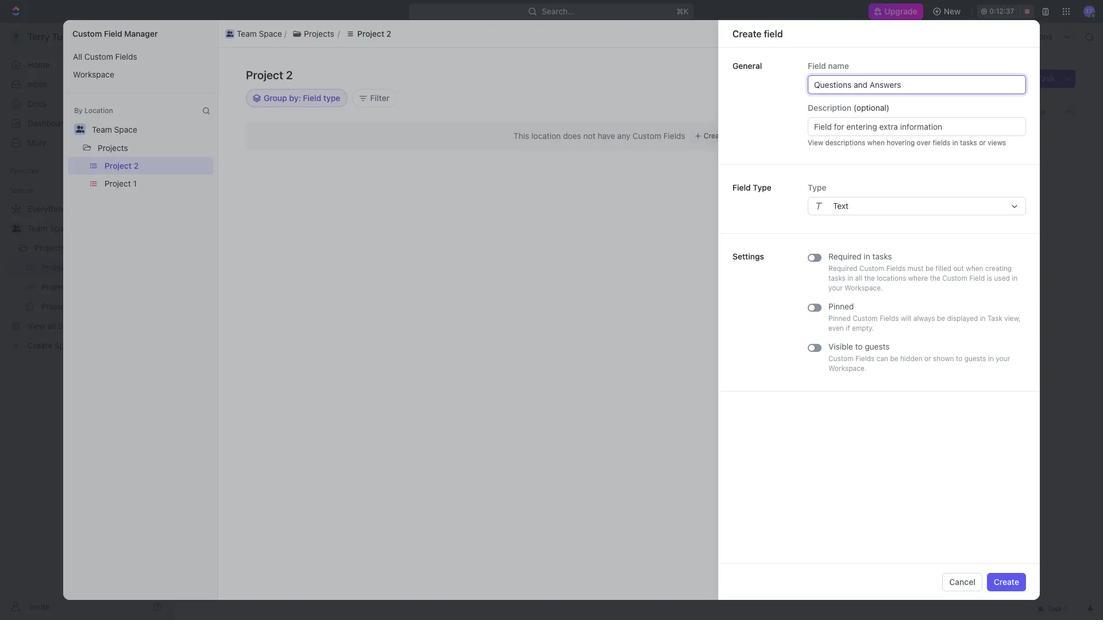 Task type: locate. For each thing, give the bounding box(es) containing it.
3 from from the top
[[825, 192, 840, 201]]

pinned
[[829, 302, 854, 312], [829, 314, 851, 323]]

23 mins up 12 mins
[[934, 284, 960, 293]]

in
[[953, 139, 959, 147], [213, 162, 220, 171], [851, 192, 857, 201], [864, 252, 871, 262], [851, 256, 857, 265], [848, 274, 854, 283], [1012, 274, 1018, 283], [980, 314, 986, 323], [989, 355, 994, 363]]

created this task
[[771, 109, 827, 118]]

1 horizontal spatial team space button
[[223, 27, 284, 41]]

0 horizontal spatial task
[[988, 314, 1003, 323]]

5 from from the top
[[825, 284, 840, 293]]

is
[[987, 274, 993, 283]]

2 horizontal spatial do
[[911, 284, 920, 293]]

will
[[901, 314, 912, 323]]

does
[[563, 131, 581, 141]]

board link
[[212, 103, 237, 119]]

task inside pinned pinned custom fields will always be displayed in task view, even if empty.
[[988, 314, 1003, 323]]

team space inside list
[[237, 28, 282, 38]]

project 2 button
[[340, 27, 397, 41], [99, 157, 213, 175]]

fields up workspace button
[[115, 52, 137, 62]]

0 vertical spatial list
[[223, 27, 1019, 41]]

2 horizontal spatial field
[[990, 70, 1007, 80]]

1 you from the top
[[759, 192, 771, 201]]

do down the where
[[911, 284, 920, 293]]

0 horizontal spatial projects button
[[93, 139, 133, 157]]

0 horizontal spatial do
[[225, 272, 235, 281]]

0 vertical spatial team space
[[237, 28, 282, 38]]

1 horizontal spatial task
[[1038, 74, 1055, 83]]

3 changed from the top
[[773, 192, 801, 201]]

task sidebar content section
[[735, 63, 977, 592]]

1 vertical spatial progress
[[858, 192, 887, 201]]

add inside add description button
[[186, 436, 201, 446]]

to do for 24 mins
[[866, 128, 887, 136]]

create inside create new field button
[[945, 70, 970, 80]]

mins right over
[[945, 146, 960, 155]]

custom
[[72, 29, 102, 39], [84, 52, 113, 62], [633, 131, 662, 141], [860, 264, 885, 273], [943, 274, 968, 283], [853, 314, 878, 323], [829, 355, 854, 363]]

2 horizontal spatial to do
[[899, 284, 920, 293]]

guests right shown
[[965, 355, 987, 363]]

existing
[[878, 70, 908, 80]]

created
[[773, 109, 798, 118]]

1 the from the left
[[865, 274, 875, 283]]

2 vertical spatial to do
[[899, 284, 920, 293]]

1 24 from the top
[[934, 109, 943, 118]]

0 vertical spatial or
[[980, 139, 986, 147]]

task up customize
[[1038, 74, 1055, 83]]

0 vertical spatial user group image
[[226, 31, 234, 37]]

complete
[[849, 284, 884, 293]]

team space up projects / project 2
[[237, 28, 282, 38]]

add existing field
[[861, 70, 927, 80]]

in right displayed
[[980, 314, 986, 323]]

when right out on the right top
[[966, 264, 984, 273]]

this
[[799, 109, 811, 118]]

fields left can
[[856, 355, 875, 363]]

be inside visible to guests custom fields can be hidden or shown to guests in your workspace.
[[891, 355, 899, 363]]

0 vertical spatial guests
[[865, 342, 890, 352]]

1 horizontal spatial when
[[966, 264, 984, 273]]

list containing project 2
[[63, 157, 218, 193]]

add left description
[[186, 436, 201, 446]]

1 horizontal spatial /
[[248, 43, 251, 53]]

this location does not have any custom fields
[[514, 131, 686, 141]]

1 horizontal spatial projects button
[[287, 27, 340, 41]]

project 2 link
[[303, 30, 354, 44], [255, 43, 288, 53]]

tasks left all
[[829, 274, 846, 283]]

not
[[584, 131, 596, 141]]

in progress down the eloisefrancis23@gmail. at the top of the page
[[849, 192, 889, 201]]

1 from from the top
[[825, 128, 840, 136]]

1 vertical spatial or
[[925, 355, 932, 363]]

activity
[[983, 90, 1005, 97]]

tree
[[5, 200, 167, 355]]

1 required from the top
[[829, 252, 862, 262]]

1 horizontal spatial be
[[926, 264, 934, 273]]

1 vertical spatial be
[[937, 314, 946, 323]]

on
[[828, 44, 837, 52]]

0 vertical spatial 24 mins
[[934, 109, 960, 118]]

hide
[[597, 135, 612, 143]]

0 vertical spatial required
[[829, 252, 862, 262]]

team space button
[[223, 27, 284, 41], [87, 120, 142, 139]]

0 vertical spatial tasks
[[961, 139, 978, 147]]

2 mins from the top
[[945, 128, 960, 136]]

tree inside sidebar navigation
[[5, 200, 167, 355]]

23 mins down fields
[[934, 192, 960, 201]]

or
[[980, 139, 986, 147], [925, 355, 932, 363]]

Search tasks... text field
[[961, 130, 1075, 148]]

0 vertical spatial you
[[759, 192, 771, 201]]

0 horizontal spatial be
[[891, 355, 899, 363]]

0 vertical spatial 24
[[934, 109, 943, 118]]

0 vertical spatial task
[[1038, 74, 1055, 83]]

2 23 from the top
[[934, 256, 943, 265]]

user group image inside team space button
[[226, 31, 234, 37]]

6 mins from the top
[[945, 284, 960, 293]]

workspace. inside visible to guests custom fields can be hidden or shown to guests in your workspace.
[[829, 364, 867, 373]]

0 vertical spatial to do
[[866, 128, 887, 136]]

2 23 mins from the top
[[934, 256, 960, 265]]

mins up 12 mins
[[945, 284, 960, 293]]

team space down 'location'
[[92, 125, 137, 135]]

or left shown
[[925, 355, 932, 363]]

be for custom
[[937, 314, 946, 323]]

create right the cancel
[[994, 577, 1020, 587]]

2 horizontal spatial team space
[[237, 28, 282, 38]]

5 changed status from from the top
[[771, 284, 842, 293]]

1 vertical spatial user group image
[[12, 225, 20, 232]]

4 status from the top
[[803, 256, 823, 265]]

field
[[104, 29, 122, 39], [808, 61, 826, 71], [733, 183, 751, 193], [970, 274, 985, 283]]

projects inside list
[[304, 28, 334, 38]]

0 horizontal spatial when
[[868, 139, 885, 147]]

0 vertical spatial team space button
[[223, 27, 284, 41]]

1 horizontal spatial team space
[[92, 125, 137, 135]]

have
[[598, 131, 615, 141]]

24 mins up fields
[[934, 128, 960, 136]]

0 vertical spatial pinned
[[829, 302, 854, 312]]

create for field
[[733, 28, 762, 39]]

add up customize
[[1021, 74, 1036, 83]]

fields
[[933, 139, 951, 147]]

0 horizontal spatial project 2 link
[[255, 43, 288, 53]]

1 horizontal spatial or
[[980, 139, 986, 147]]

2 from from the top
[[825, 174, 840, 182]]

create new field
[[945, 70, 1007, 80]]

tasks up locations
[[873, 252, 892, 262]]

1 horizontal spatial do
[[878, 128, 887, 136]]

12 mins
[[935, 302, 960, 311]]

in down the eloisefrancis23@gmail. com
[[851, 192, 857, 201]]

add for add task
[[1021, 74, 1036, 83]]

team space button down 'location'
[[87, 120, 142, 139]]

0 vertical spatial when
[[868, 139, 885, 147]]

0 horizontal spatial guests
[[865, 342, 890, 352]]

fields inside pinned pinned custom fields will always be displayed in task view, even if empty.
[[880, 314, 899, 323]]

type
[[753, 183, 772, 193], [808, 183, 827, 193]]

mins right 12
[[945, 302, 960, 311]]

1 vertical spatial 23
[[934, 256, 943, 265]]

list containing team space
[[223, 27, 1019, 41]]

0 horizontal spatial user group image
[[12, 225, 20, 232]]

add inside the add task button
[[1021, 74, 1036, 83]]

mins down search... text field
[[945, 109, 960, 118]]

1 changed from the top
[[773, 128, 801, 136]]

dashboards link
[[5, 114, 167, 133]]

projects button
[[287, 27, 340, 41], [93, 139, 133, 157]]

new
[[944, 6, 961, 16]]

24 mins down search... text field
[[934, 109, 960, 118]]

the
[[865, 274, 875, 283], [930, 274, 941, 283]]

None text field
[[808, 117, 1027, 136]]

1 horizontal spatial add
[[861, 70, 876, 80]]

status
[[803, 128, 823, 136], [803, 174, 823, 182], [803, 192, 823, 201], [803, 256, 823, 265], [803, 284, 823, 293]]

0 horizontal spatial team space
[[28, 224, 73, 233]]

1 horizontal spatial tasks
[[873, 252, 892, 262]]

task sidebar navigation tab list
[[982, 70, 1007, 137]]

spaces
[[9, 186, 34, 195]]

2 pinned from the top
[[829, 314, 851, 323]]

team space down spaces at the top of the page
[[28, 224, 73, 233]]

do
[[878, 128, 887, 136], [225, 272, 235, 281], [911, 284, 920, 293]]

mins right must
[[945, 256, 960, 265]]

1 vertical spatial list
[[63, 48, 218, 83]]

cancel
[[950, 577, 976, 587]]

24 right over
[[934, 146, 943, 155]]

create one
[[704, 132, 740, 140]]

to do
[[866, 128, 887, 136], [213, 272, 235, 281], [899, 284, 920, 293]]

hidden
[[901, 355, 923, 363]]

1 vertical spatial required
[[829, 264, 858, 273]]

the down filled
[[930, 274, 941, 283]]

user group image
[[226, 31, 234, 37], [12, 225, 20, 232]]

3 status from the top
[[803, 192, 823, 201]]

add for add description
[[186, 436, 201, 446]]

1 vertical spatial projects button
[[93, 139, 133, 157]]

mins
[[945, 109, 960, 118], [945, 128, 960, 136], [945, 146, 960, 155], [945, 192, 960, 201], [945, 256, 960, 265], [945, 284, 960, 293], [945, 302, 960, 311]]

1 horizontal spatial type
[[808, 183, 827, 193]]

1 horizontal spatial project 2 button
[[340, 27, 397, 41]]

5 changed from the top
[[773, 284, 801, 293]]

mins up fields
[[945, 128, 960, 136]]

1 24 mins from the top
[[934, 109, 960, 118]]

0 horizontal spatial type
[[753, 183, 772, 193]]

2 status from the top
[[803, 174, 823, 182]]

3 changed status from from the top
[[771, 192, 842, 201]]

in progress
[[213, 162, 260, 171], [849, 192, 889, 201], [849, 256, 889, 265]]

1 horizontal spatial guests
[[965, 355, 987, 363]]

field left is at right
[[970, 274, 985, 283]]

mins down fields
[[945, 192, 960, 201]]

all custom fields button
[[68, 48, 213, 66]]

guests up can
[[865, 342, 890, 352]]

0 vertical spatial 23 mins
[[934, 192, 960, 201]]

user group image down spaces at the top of the page
[[12, 225, 20, 232]]

name
[[829, 61, 849, 71]]

or for when
[[980, 139, 986, 147]]

1 vertical spatial team space link
[[28, 220, 164, 238]]

changed
[[773, 128, 801, 136], [773, 174, 801, 182], [773, 192, 801, 201], [773, 256, 801, 265], [773, 284, 801, 293]]

24 mins right over
[[934, 146, 960, 155]]

add inside add existing field button
[[861, 70, 876, 80]]

task
[[1038, 74, 1055, 83], [988, 314, 1003, 323]]

project
[[357, 28, 385, 38], [317, 32, 344, 41], [255, 43, 281, 53], [199, 68, 251, 87], [246, 68, 284, 82], [105, 161, 132, 171], [105, 179, 131, 189]]

be down 12
[[937, 314, 946, 323]]

all custom fields
[[73, 52, 137, 62]]

0 vertical spatial do
[[878, 128, 887, 136]]

in right shown
[[989, 355, 994, 363]]

1 horizontal spatial team space link
[[179, 30, 241, 44]]

be for guests
[[891, 355, 899, 363]]

list containing all custom fields
[[63, 48, 218, 83]]

3 mins from the top
[[945, 146, 960, 155]]

added watcher:
[[786, 146, 840, 155]]

in right fields
[[953, 139, 959, 147]]

1 vertical spatial guests
[[965, 355, 987, 363]]

be inside pinned pinned custom fields will always be displayed in task view, even if empty.
[[937, 314, 946, 323]]

create left one on the right top of page
[[704, 132, 726, 140]]

custom field manager
[[72, 29, 158, 39]]

location
[[85, 106, 113, 115]]

field for add existing field
[[910, 70, 927, 80]]

add left existing
[[861, 70, 876, 80]]

0 horizontal spatial projects link
[[34, 239, 135, 258]]

visible to guests custom fields can be hidden or shown to guests in your workspace.
[[829, 342, 1011, 373]]

0 vertical spatial workspace.
[[845, 284, 883, 293]]

23 up 12
[[934, 284, 943, 293]]

com
[[759, 146, 919, 164]]

create inside create one button
[[704, 132, 726, 140]]

projects inside tree
[[34, 243, 65, 253]]

projects link inside tree
[[34, 239, 135, 258]]

add task
[[1021, 74, 1055, 83]]

0 horizontal spatial tasks
[[829, 274, 846, 283]]

to do up the eloisefrancis23@gmail. at the top of the page
[[866, 128, 887, 136]]

0 horizontal spatial add
[[186, 436, 201, 446]]

table
[[349, 106, 369, 116]]

3 23 mins from the top
[[934, 284, 960, 293]]

4 changed status from from the top
[[771, 256, 842, 265]]

2 24 mins from the top
[[934, 128, 960, 136]]

2 vertical spatial 23
[[934, 284, 943, 293]]

or inside visible to guests custom fields can be hidden or shown to guests in your workspace.
[[925, 355, 932, 363]]

24 down search... text field
[[934, 109, 943, 118]]

changed status from
[[771, 128, 842, 136], [771, 174, 842, 182], [771, 192, 842, 201], [771, 256, 842, 265], [771, 284, 842, 293]]

23 left out on the right top
[[934, 256, 943, 265]]

2 vertical spatial 24 mins
[[934, 146, 960, 155]]

workspace
[[73, 70, 114, 79]]

where
[[909, 274, 928, 283]]

1 vertical spatial team space
[[92, 125, 137, 135]]

user group image up projects / project 2
[[226, 31, 234, 37]]

tasks right fields
[[961, 139, 978, 147]]

0 vertical spatial be
[[926, 264, 934, 273]]

1 vertical spatial when
[[966, 264, 984, 273]]

to do down the where
[[899, 284, 920, 293]]

fields left the will
[[880, 314, 899, 323]]

0 horizontal spatial or
[[925, 355, 932, 363]]

1 vertical spatial task
[[988, 314, 1003, 323]]

power
[[808, 302, 828, 311]]

view descriptions when hovering over fields in tasks or views
[[808, 139, 1007, 147]]

workspace. down all
[[845, 284, 883, 293]]

be inside required in tasks required custom fields must be filled out when creating tasks in all the locations where the custom field is used in your workspace.
[[926, 264, 934, 273]]

in progress up all
[[849, 256, 889, 265]]

workspace. down visible
[[829, 364, 867, 373]]

0 vertical spatial 23
[[934, 192, 943, 201]]

0 horizontal spatial field
[[764, 28, 783, 39]]

custom inside all custom fields button
[[84, 52, 113, 62]]

do up 8686faf0v
[[225, 272, 235, 281]]

2 24 from the top
[[934, 128, 943, 136]]

do up the eloisefrancis23@gmail. at the top of the page
[[878, 128, 887, 136]]

0 horizontal spatial to do
[[213, 272, 235, 281]]

1 vertical spatial workspace.
[[829, 364, 867, 373]]

be right can
[[891, 355, 899, 363]]

when inside required in tasks required custom fields must be filled out when creating tasks in all the locations where the custom field is used in your workspace.
[[966, 264, 984, 273]]

in down board link
[[213, 162, 220, 171]]

the up complete
[[865, 274, 875, 283]]

0 horizontal spatial your
[[829, 284, 843, 293]]

empty.
[[852, 324, 874, 333]]

your left complete
[[829, 284, 843, 293]]

2 horizontal spatial add
[[1021, 74, 1036, 83]]

0 vertical spatial your
[[829, 284, 843, 293]]

24
[[934, 109, 943, 118], [934, 128, 943, 136], [934, 146, 943, 155]]

tree containing team space
[[5, 200, 167, 355]]

1 vertical spatial 23 mins
[[934, 256, 960, 265]]

24 up fields
[[934, 128, 943, 136]]

create button
[[987, 573, 1027, 592]]

create left new
[[945, 70, 970, 80]]

5 status from the top
[[803, 284, 823, 293]]

fields up locations
[[887, 264, 906, 273]]

description
[[203, 436, 245, 446]]

add existing field button
[[854, 66, 934, 84]]

projects link
[[248, 30, 296, 44], [213, 43, 244, 53], [34, 239, 135, 258]]

task left view,
[[988, 314, 1003, 323]]

1 horizontal spatial the
[[930, 274, 941, 283]]

0 horizontal spatial team space link
[[28, 220, 164, 238]]

fields inside button
[[115, 52, 137, 62]]

field
[[764, 28, 783, 39], [910, 70, 927, 80], [990, 70, 1007, 80]]

1 horizontal spatial user group image
[[226, 31, 234, 37]]

list
[[223, 27, 1019, 41], [63, 48, 218, 83], [63, 157, 218, 193]]

send
[[938, 566, 958, 575]]

0 vertical spatial team space link
[[179, 30, 241, 44]]

in progress down board link
[[213, 162, 260, 171]]

assignees
[[479, 135, 513, 143]]

to do up 8686faf0v
[[213, 272, 235, 281]]

team inside list
[[237, 28, 257, 38]]

team space link
[[179, 30, 241, 44], [28, 220, 164, 238]]

23 down fields
[[934, 192, 943, 201]]

invite
[[30, 602, 50, 612]]

23 mins right must
[[934, 256, 960, 265]]

1 pinned from the top
[[829, 302, 854, 312]]

23 mins
[[934, 192, 960, 201], [934, 256, 960, 265], [934, 284, 960, 293]]

or left views on the right top of the page
[[980, 139, 986, 147]]

projects / project 2
[[213, 43, 288, 53]]

field inside required in tasks required custom fields must be filled out when creating tasks in all the locations where the custom field is used in your workspace.
[[970, 274, 985, 283]]

1 vertical spatial your
[[996, 355, 1011, 363]]

progress
[[222, 162, 260, 171], [858, 192, 887, 201], [858, 256, 887, 265]]

create up the general
[[733, 28, 762, 39]]

cancel button
[[943, 573, 983, 592]]

1 vertical spatial pinned
[[829, 314, 851, 323]]

2 horizontal spatial be
[[937, 314, 946, 323]]

your down view,
[[996, 355, 1011, 363]]

team space button up projects / project 2
[[223, 27, 284, 41]]

workspace. inside required in tasks required custom fields must be filled out when creating tasks in all the locations where the custom field is used in your workspace.
[[845, 284, 883, 293]]

inbox link
[[5, 75, 167, 94]]

2 type from the left
[[808, 183, 827, 193]]

Edit task name text field
[[164, 306, 658, 328]]

4 changed from the top
[[773, 256, 801, 265]]

24 for task
[[934, 109, 943, 118]]

when left the hovering
[[868, 139, 885, 147]]

automations button
[[999, 28, 1059, 45]]

2 vertical spatial 23 mins
[[934, 284, 960, 293]]

be left filled
[[926, 264, 934, 273]]

1 horizontal spatial field
[[910, 70, 927, 80]]



Task type: describe. For each thing, give the bounding box(es) containing it.
inbox
[[28, 79, 48, 89]]

create for one
[[704, 132, 726, 140]]

over
[[917, 139, 931, 147]]

workspace button
[[68, 66, 213, 83]]

add description
[[186, 436, 245, 446]]

eloisefrancis23@gmail. com
[[759, 146, 919, 164]]

1 status from the top
[[803, 128, 823, 136]]

⌘k
[[677, 6, 689, 16]]

add task button
[[1014, 70, 1062, 88]]

customize button
[[991, 103, 1050, 119]]

description
[[808, 103, 852, 113]]

in up all
[[851, 256, 857, 265]]

new button
[[928, 2, 968, 21]]

one
[[728, 132, 740, 140]]

type button
[[808, 183, 1027, 216]]

eloisefrancis23@gmail.
[[840, 146, 919, 155]]

used
[[995, 274, 1010, 283]]

dashboards
[[28, 118, 72, 128]]

upgrade
[[885, 6, 918, 16]]

created on nov 17
[[801, 44, 860, 52]]

always
[[914, 314, 935, 323]]

task
[[813, 109, 827, 118]]

1 vertical spatial tasks
[[873, 252, 892, 262]]

0 horizontal spatial /
[[244, 32, 246, 41]]

do for 23
[[911, 284, 920, 293]]

nov
[[838, 44, 851, 52]]

1 vertical spatial do
[[225, 272, 235, 281]]

docs
[[28, 99, 47, 109]]

creating
[[986, 264, 1012, 273]]

2 you from the top
[[759, 256, 771, 265]]

24 for from
[[934, 128, 943, 136]]

create inside create button
[[994, 577, 1020, 587]]

by
[[74, 106, 83, 115]]

pinned pinned custom fields will always be displayed in task view, even if empty.
[[829, 302, 1021, 333]]

2 vertical spatial in progress
[[849, 256, 889, 265]]

0 horizontal spatial team space button
[[87, 120, 142, 139]]

1 horizontal spatial project 2 link
[[303, 30, 354, 44]]

settings
[[733, 252, 765, 262]]

project 1 button
[[99, 175, 213, 193]]

attachments button
[[164, 508, 658, 535]]

watcher:
[[810, 146, 838, 155]]

views
[[988, 139, 1007, 147]]

or for guests
[[925, 355, 932, 363]]

send button
[[931, 562, 965, 580]]

project 1
[[105, 179, 137, 189]]

required in tasks required custom fields must be filled out when creating tasks in all the locations where the custom field is used in your workspace.
[[829, 252, 1018, 293]]

0 vertical spatial project 2 button
[[340, 27, 397, 41]]

if
[[846, 324, 850, 333]]

favorites button
[[5, 164, 44, 178]]

fields inside required in tasks required custom fields must be filled out when creating tasks in all the locations where the custom field is used in your workspace.
[[887, 264, 906, 273]]

4 from from the top
[[825, 256, 840, 265]]

2 horizontal spatial tasks
[[961, 139, 978, 147]]

docs link
[[5, 95, 167, 113]]

Enter name... text field
[[808, 75, 1027, 94]]

in up complete
[[864, 252, 871, 262]]

5 mins from the top
[[945, 256, 960, 265]]

team inside "link"
[[28, 224, 48, 233]]

space inside tree
[[50, 224, 73, 233]]

team space inside tree
[[28, 224, 73, 233]]

attachments
[[164, 515, 226, 527]]

0 vertical spatial progress
[[222, 162, 260, 171]]

shown
[[934, 355, 955, 363]]

2 the from the left
[[930, 274, 941, 283]]

added
[[788, 146, 808, 155]]

view,
[[1005, 314, 1021, 323]]

table link
[[346, 103, 369, 119]]

create field
[[733, 28, 783, 39]]

any
[[618, 131, 631, 141]]

subtasks
[[214, 478, 253, 488]]

0:12:37 button
[[978, 5, 1035, 18]]

1 vertical spatial to do
[[213, 272, 235, 281]]

add for add existing field
[[861, 70, 876, 80]]

1 type from the left
[[753, 183, 772, 193]]

Type text field
[[833, 198, 1006, 215]]

team space link inside tree
[[28, 220, 164, 238]]

0 horizontal spatial project 2 button
[[99, 157, 213, 175]]

field name
[[808, 61, 849, 71]]

your inside visible to guests custom fields can be hidden or shown to guests in your workspace.
[[996, 355, 1011, 363]]

24 mins for task
[[934, 109, 960, 118]]

this
[[514, 131, 530, 141]]

4 mins from the top
[[945, 192, 960, 201]]

all
[[73, 52, 82, 62]]

must
[[908, 264, 924, 273]]

(optional)
[[854, 103, 890, 113]]

7 mins from the top
[[945, 302, 960, 311]]

board
[[214, 106, 237, 116]]

create one button
[[690, 129, 745, 143]]

1 horizontal spatial projects link
[[213, 43, 244, 53]]

24 mins for from
[[934, 128, 960, 136]]

visible
[[829, 342, 853, 352]]

user group image inside tree
[[12, 225, 20, 232]]

by location
[[74, 106, 113, 115]]

can
[[877, 355, 889, 363]]

field down one on the right top of page
[[733, 183, 751, 193]]

Search... text field
[[896, 94, 1006, 103]]

0 vertical spatial projects button
[[287, 27, 340, 41]]

to do for 23 mins
[[899, 284, 920, 293]]

create for new
[[945, 70, 970, 80]]

subtasks button
[[209, 473, 258, 493]]

field for create new field
[[990, 70, 1007, 80]]

gantt link
[[388, 103, 412, 119]]

in left all
[[848, 274, 854, 283]]

home link
[[5, 56, 167, 74]]

3 24 mins from the top
[[934, 146, 960, 155]]

2 changed status from from the top
[[771, 174, 842, 182]]

in inside pinned pinned custom fields will always be displayed in task view, even if empty.
[[980, 314, 986, 323]]

your inside required in tasks required custom fields must be filled out when creating tasks in all the locations where the custom field is used in your workspace.
[[829, 284, 843, 293]]

in right used
[[1012, 274, 1018, 283]]

locations
[[877, 274, 907, 283]]

favorites
[[9, 167, 40, 175]]

8686faf0v
[[210, 285, 246, 293]]

do for 24
[[878, 128, 887, 136]]

2 vertical spatial progress
[[858, 256, 887, 265]]

task inside button
[[1038, 74, 1055, 83]]

2 required from the top
[[829, 264, 858, 273]]

sidebar navigation
[[0, 23, 172, 621]]

space inside list
[[259, 28, 282, 38]]

even
[[829, 324, 844, 333]]

custom inside pinned pinned custom fields will always be displayed in task view, even if empty.
[[853, 314, 878, 323]]

list link
[[256, 103, 272, 119]]

gantt
[[390, 106, 412, 116]]

1 vertical spatial in progress
[[849, 192, 889, 201]]

assignees button
[[465, 132, 518, 146]]

custom inside visible to guests custom fields can be hidden or shown to guests in your workspace.
[[829, 355, 854, 363]]

type inside dropdown button
[[808, 183, 827, 193]]

2 horizontal spatial /
[[298, 32, 300, 41]]

2 horizontal spatial projects link
[[248, 30, 296, 44]]

field down created on the top of page
[[808, 61, 826, 71]]

displayed
[[948, 314, 978, 323]]

1 changed status from from the top
[[771, 128, 842, 136]]

in inside visible to guests custom fields can be hidden or shown to guests in your workspace.
[[989, 355, 994, 363]]

3 23 from the top
[[934, 284, 943, 293]]

home
[[28, 60, 50, 70]]

fields left create one button at the right top
[[664, 131, 686, 141]]

view
[[808, 139, 824, 147]]

add description button
[[168, 432, 654, 451]]

fields inside visible to guests custom fields can be hidden or shown to guests in your workspace.
[[856, 355, 875, 363]]

0 vertical spatial in progress
[[213, 162, 260, 171]]

3 24 from the top
[[934, 146, 943, 155]]

0:12:37
[[990, 7, 1015, 16]]

1 23 mins from the top
[[934, 192, 960, 201]]

1 mins from the top
[[945, 109, 960, 118]]

2 changed from the top
[[773, 174, 801, 182]]

2 vertical spatial tasks
[[829, 274, 846, 283]]

field up all custom fields
[[104, 29, 122, 39]]

filled
[[936, 264, 952, 273]]

1 23 from the top
[[934, 192, 943, 201]]

location
[[532, 131, 561, 141]]

search...
[[542, 6, 575, 16]]



Task type: vqa. For each thing, say whether or not it's contained in the screenshot.
creating
yes



